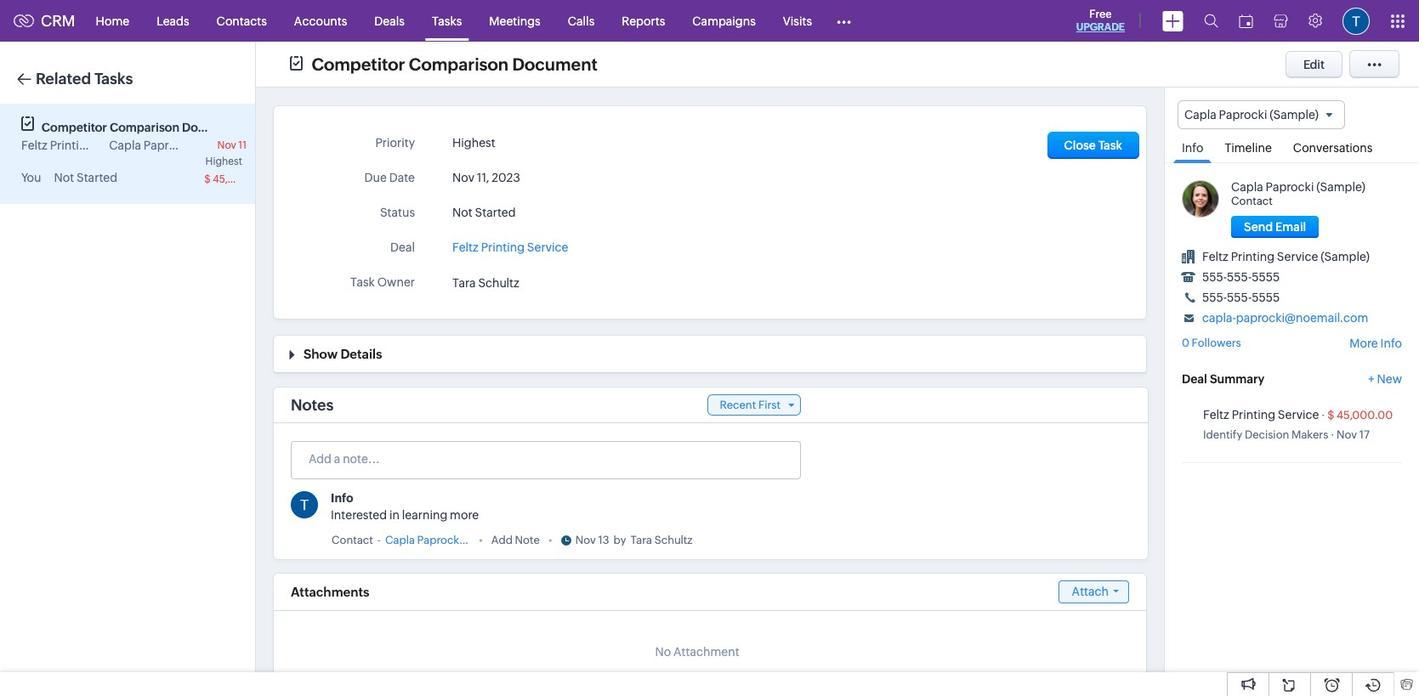 Task type: vqa. For each thing, say whether or not it's contained in the screenshot.


Task type: describe. For each thing, give the bounding box(es) containing it.
contacts link
[[203, 0, 281, 41]]

accounts link
[[281, 0, 361, 41]]

info for info interested in learning more
[[331, 492, 354, 505]]

identify
[[1203, 428, 1243, 441]]

in
[[389, 509, 400, 522]]

paprocki@noemail.com
[[1236, 311, 1369, 325]]

2023
[[492, 171, 520, 185]]

feltz printing service (sample)
[[1203, 250, 1370, 264]]

reports
[[622, 14, 665, 28]]

show
[[304, 347, 338, 361]]

capla paprocki (sample) inside field
[[1185, 108, 1319, 122]]

leads
[[157, 14, 189, 28]]

(sample) inside field
[[1270, 108, 1319, 122]]

interested
[[331, 509, 387, 522]]

search element
[[1194, 0, 1229, 42]]

not started for you
[[54, 171, 117, 185]]

1 5555 from the top
[[1252, 271, 1280, 284]]

0 horizontal spatial feltz printing service link
[[452, 236, 568, 254]]

task owner
[[350, 276, 415, 289]]

$ inside feltz printing service · $ 45,000.00 identify decision makers · nov 17
[[1328, 409, 1335, 422]]

comparison for competitor comparison document
[[409, 54, 509, 74]]

deal for deal
[[390, 241, 415, 254]]

nov 13
[[576, 534, 609, 547]]

45,000.00 inside feltz printing service · $ 45,000.00 identify decision makers · nov 17
[[1337, 409, 1393, 422]]

0 vertical spatial ·
[[1322, 409, 1325, 422]]

due
[[364, 171, 387, 185]]

0 vertical spatial capla paprocki (sample) link
[[1231, 180, 1366, 194]]

close task
[[1064, 139, 1123, 152]]

info for info
[[1182, 141, 1204, 155]]

upgrade
[[1077, 21, 1125, 33]]

capla-paprocki@noemail.com link
[[1203, 311, 1369, 325]]

1 horizontal spatial highest
[[452, 136, 496, 150]]

conversations
[[1293, 141, 1373, 155]]

show details
[[304, 347, 382, 361]]

calls link
[[554, 0, 608, 41]]

learning
[[402, 509, 448, 522]]

0 vertical spatial $
[[204, 173, 211, 185]]

crm link
[[14, 12, 75, 30]]

11
[[238, 139, 247, 151]]

conversations link
[[1285, 129, 1382, 163]]

-
[[377, 534, 381, 547]]

free
[[1090, 8, 1112, 20]]

tara schultz
[[452, 277, 519, 290]]

competitor comparison document
[[312, 54, 598, 74]]

more info link
[[1350, 337, 1402, 351]]

0 horizontal spatial task
[[350, 276, 375, 289]]

1 horizontal spatial feltz printing service link
[[1203, 408, 1319, 422]]

nov left 13
[[576, 534, 596, 547]]

0 followers
[[1182, 337, 1241, 350]]

feltz printing service · $ 45,000.00 identify decision makers · nov 17
[[1203, 408, 1393, 441]]

timeline
[[1225, 141, 1272, 155]]

+ new
[[1369, 372, 1402, 386]]

date
[[389, 171, 415, 185]]

0 horizontal spatial tara
[[452, 277, 476, 290]]

timeline link
[[1217, 129, 1281, 163]]

1 horizontal spatial schultz
[[655, 534, 693, 547]]

attachments
[[291, 585, 370, 600]]

tasks link
[[418, 0, 476, 41]]

printing up tara schultz
[[481, 241, 525, 254]]

notes
[[291, 396, 334, 414]]

0 horizontal spatial highest
[[205, 156, 242, 168]]

competitor for competitor comparison document nov 11
[[42, 121, 107, 134]]

feltz up tara schultz
[[452, 241, 479, 254]]

home link
[[82, 0, 143, 41]]

printing inside feltz printing service · $ 45,000.00 identify decision makers · nov 17
[[1232, 408, 1276, 422]]

calendar image
[[1239, 14, 1254, 28]]

17
[[1360, 428, 1370, 441]]

deal summary
[[1182, 372, 1265, 386]]

paprocki inside the capla paprocki (sample) contact
[[1266, 180, 1314, 194]]

attach link
[[1058, 581, 1129, 604]]

more
[[1350, 337, 1378, 351]]

reports link
[[608, 0, 679, 41]]

add note link
[[491, 532, 540, 549]]

campaigns
[[693, 14, 756, 28]]

edit
[[1304, 57, 1325, 71]]

13
[[598, 534, 609, 547]]

nov inside competitor comparison document nov 11
[[217, 139, 236, 151]]

edit button
[[1286, 51, 1343, 78]]

2 horizontal spatial info
[[1381, 337, 1402, 351]]

feltz inside feltz printing service · $ 45,000.00 identify decision makers · nov 17
[[1203, 408, 1230, 422]]

Capla Paprocki (Sample) field
[[1178, 100, 1345, 129]]

meetings
[[489, 14, 541, 28]]

recent first
[[720, 399, 781, 412]]

visits link
[[770, 0, 826, 41]]

capla-
[[1203, 311, 1236, 325]]

create menu image
[[1163, 11, 1184, 31]]

2 • from the left
[[548, 534, 553, 547]]

0
[[1182, 337, 1190, 350]]

1 vertical spatial contact
[[332, 534, 373, 547]]

Other Modules field
[[826, 7, 862, 34]]

no
[[655, 646, 671, 659]]

paprocki left the 11
[[144, 139, 192, 152]]

0 vertical spatial tasks
[[432, 14, 462, 28]]

1 • from the left
[[479, 534, 483, 547]]

2 555-555-5555 from the top
[[1203, 291, 1280, 305]]

competitor comparison document nov 11
[[42, 121, 247, 151]]

create menu element
[[1152, 0, 1194, 41]]

contact - capla paprocki (sample)
[[332, 534, 510, 547]]

capla down related tasks
[[109, 139, 141, 152]]

by
[[614, 534, 626, 547]]



Task type: locate. For each thing, give the bounding box(es) containing it.
capla paprocki (sample) contact
[[1231, 180, 1366, 208]]

0 vertical spatial tara
[[452, 277, 476, 290]]

new
[[1377, 372, 1402, 386]]

contact
[[1231, 195, 1273, 208], [332, 534, 373, 547]]

1 vertical spatial capla paprocki (sample)
[[109, 139, 243, 152]]

search image
[[1204, 14, 1219, 28]]

info up interested
[[331, 492, 354, 505]]

feltz up identify
[[1203, 408, 1230, 422]]

contact down timeline
[[1231, 195, 1273, 208]]

0 horizontal spatial not
[[54, 171, 74, 185]]

0 vertical spatial feltz printing service link
[[452, 236, 568, 254]]

1 vertical spatial competitor
[[42, 121, 107, 134]]

tara right owner
[[452, 277, 476, 290]]

comparison down related tasks
[[110, 121, 179, 134]]

1 vertical spatial ·
[[1331, 428, 1335, 441]]

capla inside the capla paprocki (sample) contact
[[1231, 180, 1264, 194]]

more
[[450, 509, 479, 522]]

1 horizontal spatial document
[[512, 54, 598, 74]]

0 vertical spatial deal
[[390, 241, 415, 254]]

nov inside feltz printing service · $ 45,000.00 identify decision makers · nov 17
[[1337, 428, 1357, 441]]

info inside the info interested in learning more
[[331, 492, 354, 505]]

feltz up you
[[21, 139, 47, 152]]

capla paprocki (sample) link
[[1231, 180, 1366, 194], [385, 532, 510, 549]]

1 555-555-5555 from the top
[[1203, 271, 1280, 284]]

paprocki down learning
[[417, 534, 462, 547]]

0 vertical spatial not
[[54, 171, 74, 185]]

document
[[512, 54, 598, 74], [182, 121, 242, 134]]

priority
[[375, 136, 415, 150]]

no attachment
[[655, 646, 740, 659]]

capla inside field
[[1185, 108, 1217, 122]]

not started down 11, at top
[[452, 206, 516, 219]]

related
[[36, 70, 91, 88]]

deal down 'status'
[[390, 241, 415, 254]]

contacts
[[217, 14, 267, 28]]

None button
[[1231, 216, 1319, 238]]

2 vertical spatial info
[[331, 492, 354, 505]]

1 horizontal spatial feltz printing service
[[452, 241, 568, 254]]

deals link
[[361, 0, 418, 41]]

1 horizontal spatial tara
[[631, 534, 652, 547]]

campaigns link
[[679, 0, 770, 41]]

tara right by on the bottom left of the page
[[631, 534, 652, 547]]

0 horizontal spatial info
[[331, 492, 354, 505]]

highest up 11, at top
[[452, 136, 496, 150]]

comparison down tasks link
[[409, 54, 509, 74]]

capla paprocki (sample) up timeline "link"
[[1185, 108, 1319, 122]]

1 horizontal spatial •
[[548, 534, 553, 547]]

1 vertical spatial 5555
[[1252, 291, 1280, 305]]

• right note
[[548, 534, 553, 547]]

1 horizontal spatial task
[[1098, 139, 1123, 152]]

1 vertical spatial feltz printing service
[[452, 241, 568, 254]]

deal
[[390, 241, 415, 254], [1182, 372, 1208, 386]]

capla
[[1185, 108, 1217, 122], [109, 139, 141, 152], [1231, 180, 1264, 194], [385, 534, 415, 547]]

home
[[96, 14, 129, 28]]

1 horizontal spatial not started
[[452, 206, 516, 219]]

competitor inside competitor comparison document nov 11
[[42, 121, 107, 134]]

0 vertical spatial not started
[[54, 171, 117, 185]]

due date
[[364, 171, 415, 185]]

not for status
[[452, 206, 473, 219]]

competitor for competitor comparison document
[[312, 54, 405, 74]]

0 vertical spatial contact
[[1231, 195, 1273, 208]]

0 horizontal spatial feltz printing service
[[21, 139, 137, 152]]

$ down competitor comparison document nov 11
[[204, 173, 211, 185]]

0 vertical spatial competitor
[[312, 54, 405, 74]]

competitor down related tasks
[[42, 121, 107, 134]]

5555 down 'feltz printing service (sample)' link
[[1252, 271, 1280, 284]]

printing up capla-paprocki@noemail.com link
[[1231, 250, 1275, 264]]

(sample) inside the capla paprocki (sample) contact
[[1317, 180, 1366, 194]]

task
[[1098, 139, 1123, 152], [350, 276, 375, 289]]

visits
[[783, 14, 812, 28]]

0 horizontal spatial tasks
[[94, 70, 133, 88]]

1 vertical spatial deal
[[1182, 372, 1208, 386]]

nov 11, 2023
[[452, 171, 520, 185]]

1 horizontal spatial $
[[1328, 409, 1335, 422]]

deal down 0
[[1182, 372, 1208, 386]]

capla paprocki (sample) link down conversations
[[1231, 180, 1366, 194]]

(sample) up paprocki@noemail.com
[[1321, 250, 1370, 264]]

add
[[491, 534, 513, 547]]

info interested in learning more
[[331, 492, 479, 522]]

makers
[[1292, 428, 1329, 441]]

45,000.00 down the 11
[[213, 173, 265, 185]]

tara
[[452, 277, 476, 290], [631, 534, 652, 547]]

· up makers
[[1322, 409, 1325, 422]]

started down nov 11, 2023
[[475, 206, 516, 219]]

tasks right related
[[94, 70, 133, 88]]

comparison
[[409, 54, 509, 74], [110, 121, 179, 134]]

· right makers
[[1331, 428, 1335, 441]]

printing up decision
[[1232, 408, 1276, 422]]

0 vertical spatial schultz
[[478, 277, 519, 290]]

comparison inside competitor comparison document nov 11
[[110, 121, 179, 134]]

service
[[96, 139, 137, 152], [527, 241, 568, 254], [1277, 250, 1319, 264], [1278, 408, 1319, 422]]

contact down interested
[[332, 534, 373, 547]]

1 horizontal spatial started
[[475, 206, 516, 219]]

summary
[[1210, 372, 1265, 386]]

0 horizontal spatial started
[[77, 171, 117, 185]]

0 vertical spatial 45,000.00
[[213, 173, 265, 185]]

feltz printing service (sample) link
[[1203, 250, 1370, 264]]

task right close
[[1098, 139, 1123, 152]]

nov left the 11
[[217, 139, 236, 151]]

Add a note... field
[[292, 451, 799, 468]]

1 vertical spatial 555-555-5555
[[1203, 291, 1280, 305]]

+
[[1369, 372, 1375, 386]]

0 vertical spatial 5555
[[1252, 271, 1280, 284]]

45,000.00
[[213, 173, 265, 185], [1337, 409, 1393, 422]]

0 vertical spatial feltz printing service
[[21, 139, 137, 152]]

• add note •
[[479, 534, 553, 547]]

document down calls
[[512, 54, 598, 74]]

1 horizontal spatial competitor
[[312, 54, 405, 74]]

$ up makers
[[1328, 409, 1335, 422]]

started for you
[[77, 171, 117, 185]]

1 horizontal spatial info
[[1182, 141, 1204, 155]]

(sample) up the $ 45,000.00
[[194, 139, 243, 152]]

paprocki down timeline
[[1266, 180, 1314, 194]]

0 vertical spatial document
[[512, 54, 598, 74]]

you
[[21, 171, 41, 185]]

feltz up capla- at the top
[[1203, 250, 1229, 264]]

crm
[[41, 12, 75, 30]]

0 horizontal spatial document
[[182, 121, 242, 134]]

printing
[[50, 139, 94, 152], [481, 241, 525, 254], [1231, 250, 1275, 264], [1232, 408, 1276, 422]]

0 horizontal spatial competitor
[[42, 121, 107, 134]]

not right you
[[54, 171, 74, 185]]

1 horizontal spatial capla paprocki (sample) link
[[1231, 180, 1366, 194]]

capla paprocki (sample) link down more
[[385, 532, 510, 549]]

printing down related
[[50, 139, 94, 152]]

recent
[[720, 399, 756, 412]]

not started right you
[[54, 171, 117, 185]]

0 horizontal spatial schultz
[[478, 277, 519, 290]]

1 vertical spatial capla paprocki (sample) link
[[385, 532, 510, 549]]

$
[[204, 173, 211, 185], [1328, 409, 1335, 422]]

1 vertical spatial comparison
[[110, 121, 179, 134]]

document for competitor comparison document
[[512, 54, 598, 74]]

feltz printing service link up decision
[[1203, 408, 1319, 422]]

highest up the $ 45,000.00
[[205, 156, 242, 168]]

555-555-5555
[[1203, 271, 1280, 284], [1203, 291, 1280, 305]]

·
[[1322, 409, 1325, 422], [1331, 428, 1335, 441]]

feltz printing service link up tara schultz
[[452, 236, 568, 254]]

started down competitor comparison document nov 11
[[77, 171, 117, 185]]

not down nov 11, 2023
[[452, 206, 473, 219]]

info link
[[1174, 129, 1212, 163]]

capla paprocki (sample) up the $ 45,000.00
[[109, 139, 243, 152]]

1 vertical spatial info
[[1381, 337, 1402, 351]]

attach
[[1072, 585, 1109, 599]]

info
[[1182, 141, 1204, 155], [1381, 337, 1402, 351], [331, 492, 354, 505]]

(sample) up conversations link
[[1270, 108, 1319, 122]]

1 horizontal spatial not
[[452, 206, 473, 219]]

paprocki inside capla paprocki (sample) field
[[1219, 108, 1268, 122]]

0 horizontal spatial not started
[[54, 171, 117, 185]]

• left 'add'
[[479, 534, 483, 547]]

competitor
[[312, 54, 405, 74], [42, 121, 107, 134]]

0 vertical spatial comparison
[[409, 54, 509, 74]]

meetings link
[[476, 0, 554, 41]]

$ 45,000.00
[[204, 173, 265, 185]]

more info
[[1350, 337, 1402, 351]]

1 vertical spatial 45,000.00
[[1337, 409, 1393, 422]]

0 horizontal spatial comparison
[[110, 121, 179, 134]]

0 vertical spatial highest
[[452, 136, 496, 150]]

capla up info link
[[1185, 108, 1217, 122]]

competitor down "deals"
[[312, 54, 405, 74]]

schultz
[[478, 277, 519, 290], [655, 534, 693, 547]]

1 vertical spatial tasks
[[94, 70, 133, 88]]

45,000.00 up "17"
[[1337, 409, 1393, 422]]

0 horizontal spatial 45,000.00
[[213, 173, 265, 185]]

document for competitor comparison document nov 11
[[182, 121, 242, 134]]

0 vertical spatial info
[[1182, 141, 1204, 155]]

(sample) down more
[[464, 534, 510, 547]]

0 horizontal spatial ·
[[1322, 409, 1325, 422]]

document inside competitor comparison document nov 11
[[182, 121, 242, 134]]

attachment
[[674, 646, 740, 659]]

not started for status
[[452, 206, 516, 219]]

document up the 11
[[182, 121, 242, 134]]

deal for deal summary
[[1182, 372, 1208, 386]]

0 horizontal spatial capla paprocki (sample)
[[109, 139, 243, 152]]

info left timeline
[[1182, 141, 1204, 155]]

feltz printing service up you
[[21, 139, 137, 152]]

1 horizontal spatial 45,000.00
[[1337, 409, 1393, 422]]

started
[[77, 171, 117, 185], [475, 206, 516, 219]]

1 vertical spatial document
[[182, 121, 242, 134]]

not for you
[[54, 171, 74, 185]]

feltz printing service up tara schultz
[[452, 241, 568, 254]]

1 horizontal spatial capla paprocki (sample)
[[1185, 108, 1319, 122]]

accounts
[[294, 14, 347, 28]]

0 vertical spatial capla paprocki (sample)
[[1185, 108, 1319, 122]]

1 vertical spatial not started
[[452, 206, 516, 219]]

2 5555 from the top
[[1252, 291, 1280, 305]]

service inside feltz printing service · $ 45,000.00 identify decision makers · nov 17
[[1278, 408, 1319, 422]]

0 vertical spatial 555-555-5555
[[1203, 271, 1280, 284]]

paprocki up timeline "link"
[[1219, 108, 1268, 122]]

1 vertical spatial schultz
[[655, 534, 693, 547]]

1 vertical spatial highest
[[205, 156, 242, 168]]

1 horizontal spatial contact
[[1231, 195, 1273, 208]]

show details link
[[299, 347, 382, 361]]

capla-paprocki@noemail.com
[[1203, 311, 1369, 325]]

by tara schultz
[[614, 534, 693, 547]]

0 vertical spatial started
[[77, 171, 117, 185]]

decision
[[1245, 428, 1290, 441]]

info right more
[[1381, 337, 1402, 351]]

profile image
[[1343, 7, 1370, 34]]

close
[[1064, 139, 1096, 152]]

1 vertical spatial $
[[1328, 409, 1335, 422]]

deals
[[374, 14, 405, 28]]

1 horizontal spatial tasks
[[432, 14, 462, 28]]

comparison for competitor comparison document nov 11
[[110, 121, 179, 134]]

1 vertical spatial started
[[475, 206, 516, 219]]

nov left "17"
[[1337, 428, 1357, 441]]

capla right -
[[385, 534, 415, 547]]

•
[[479, 534, 483, 547], [548, 534, 553, 547]]

0 horizontal spatial •
[[479, 534, 483, 547]]

calls
[[568, 14, 595, 28]]

first
[[759, 399, 781, 412]]

status
[[380, 206, 415, 219]]

close task link
[[1047, 132, 1140, 159]]

1 vertical spatial feltz printing service link
[[1203, 408, 1319, 422]]

details
[[341, 347, 382, 361]]

task left owner
[[350, 276, 375, 289]]

feltz printing service
[[21, 139, 137, 152], [452, 241, 568, 254]]

0 horizontal spatial deal
[[390, 241, 415, 254]]

1 vertical spatial not
[[452, 206, 473, 219]]

0 horizontal spatial contact
[[332, 534, 373, 547]]

0 horizontal spatial $
[[204, 173, 211, 185]]

owner
[[377, 276, 415, 289]]

started for status
[[475, 206, 516, 219]]

related tasks
[[36, 70, 133, 88]]

0 horizontal spatial capla paprocki (sample) link
[[385, 532, 510, 549]]

tasks up 'competitor comparison document'
[[432, 14, 462, 28]]

1 vertical spatial task
[[350, 276, 375, 289]]

note
[[515, 534, 540, 547]]

0 vertical spatial task
[[1098, 139, 1123, 152]]

paprocki
[[1219, 108, 1268, 122], [144, 139, 192, 152], [1266, 180, 1314, 194], [417, 534, 462, 547]]

contact inside the capla paprocki (sample) contact
[[1231, 195, 1273, 208]]

free upgrade
[[1077, 8, 1125, 33]]

leads link
[[143, 0, 203, 41]]

(sample) down conversations
[[1317, 180, 1366, 194]]

capla down timeline
[[1231, 180, 1264, 194]]

nov left 11, at top
[[452, 171, 475, 185]]

1 horizontal spatial ·
[[1331, 428, 1335, 441]]

1 horizontal spatial deal
[[1182, 372, 1208, 386]]

5555 up capla-paprocki@noemail.com link
[[1252, 291, 1280, 305]]

profile element
[[1333, 0, 1380, 41]]

1 horizontal spatial comparison
[[409, 54, 509, 74]]

1 vertical spatial tara
[[631, 534, 652, 547]]

tasks
[[432, 14, 462, 28], [94, 70, 133, 88]]



